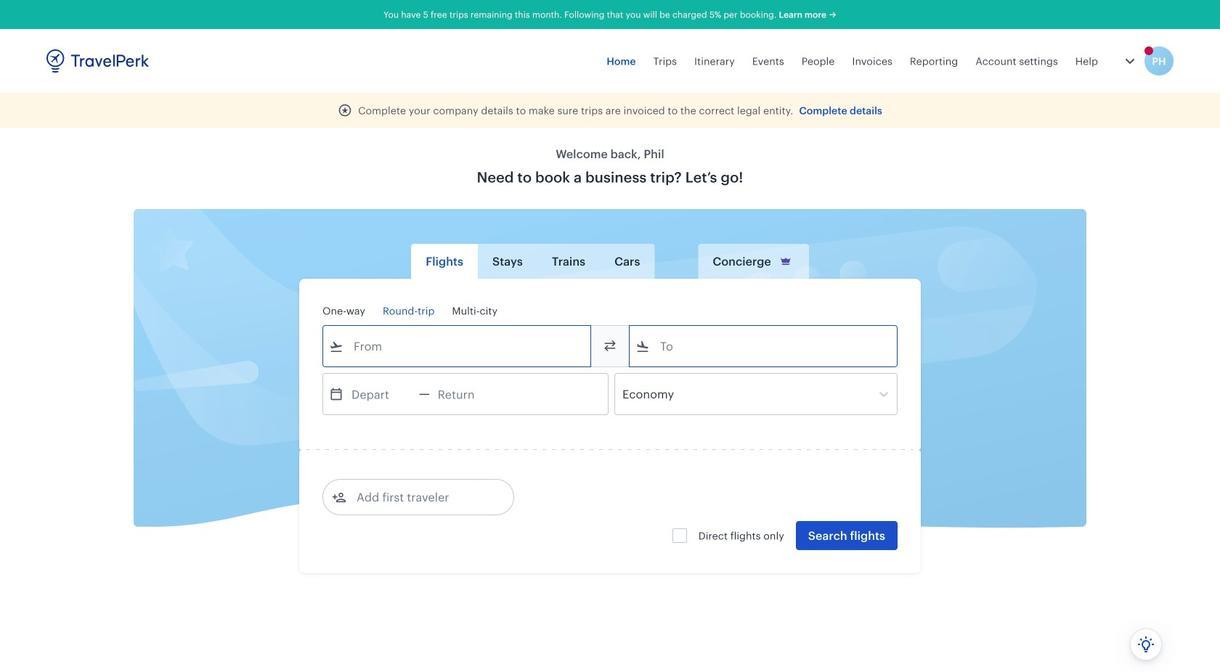 Task type: vqa. For each thing, say whether or not it's contained in the screenshot.
Calendar application
no



Task type: describe. For each thing, give the bounding box(es) containing it.
From search field
[[344, 335, 572, 358]]



Task type: locate. For each thing, give the bounding box(es) containing it.
To search field
[[650, 335, 878, 358]]

Return text field
[[430, 374, 505, 415]]

Depart text field
[[344, 374, 419, 415]]

Add first traveler search field
[[346, 486, 498, 509]]



